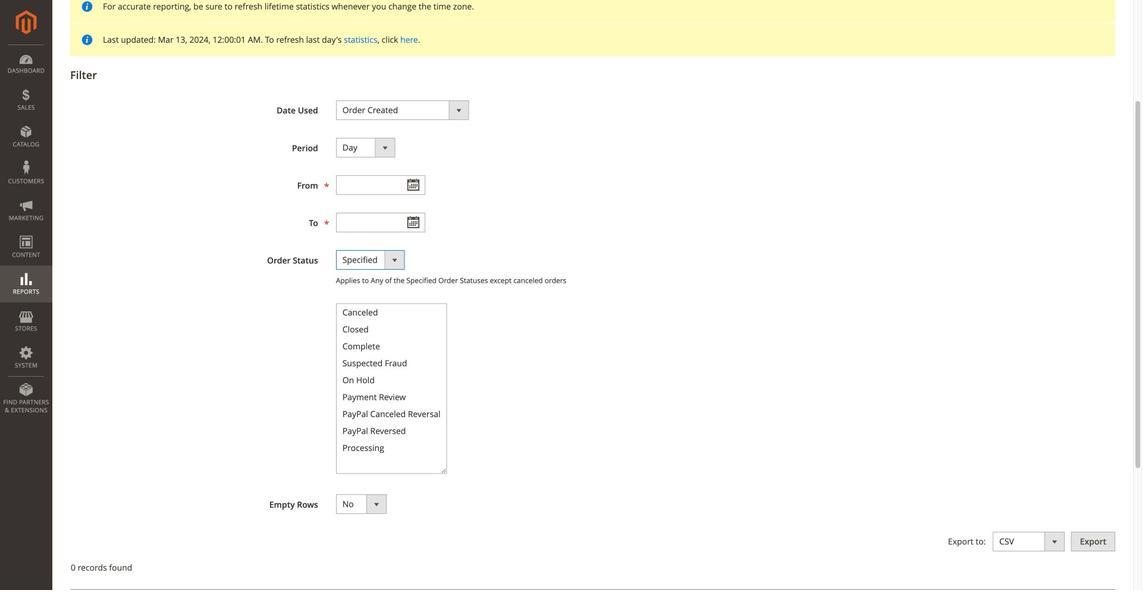 Task type: describe. For each thing, give the bounding box(es) containing it.
magento admin panel image
[[16, 10, 37, 35]]



Task type: vqa. For each thing, say whether or not it's contained in the screenshot.
the leftmost To text field
no



Task type: locate. For each thing, give the bounding box(es) containing it.
None text field
[[336, 176, 425, 195]]

menu bar
[[0, 45, 52, 421]]

None text field
[[336, 213, 425, 233]]



